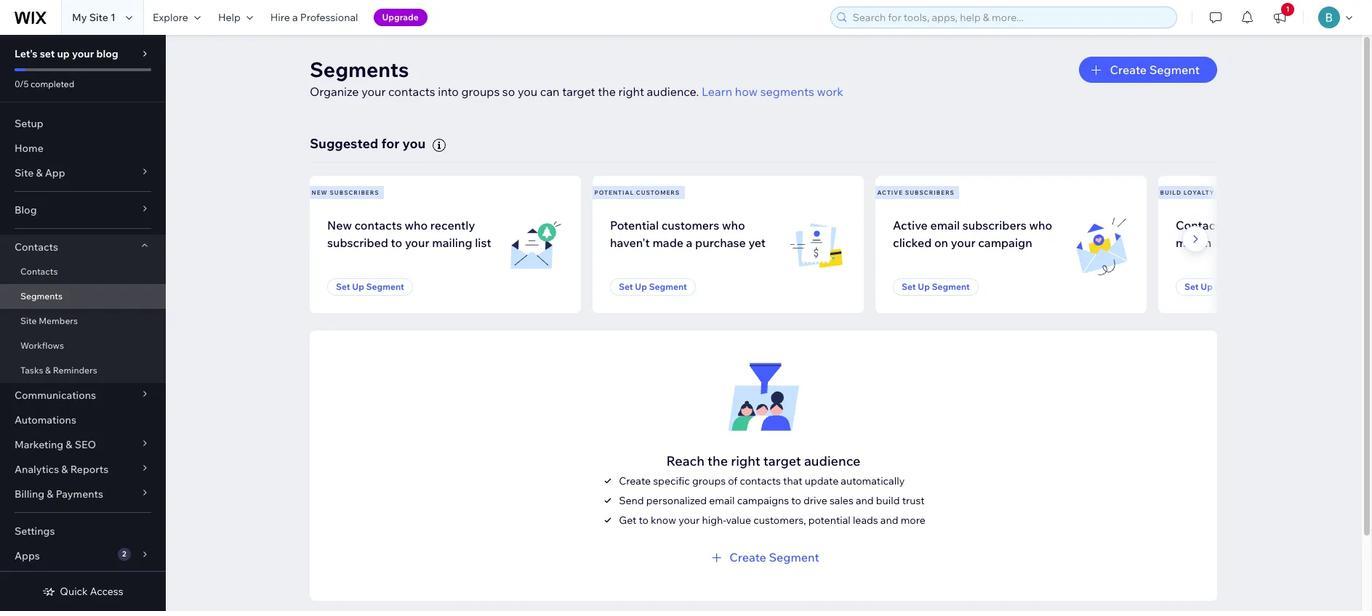 Task type: locate. For each thing, give the bounding box(es) containing it.
groups inside reach the right target audience create specific groups of contacts that update automatically send personalized email campaigns to drive sales and build trust get to know your high-value customers, potential leads and more
[[692, 475, 726, 488]]

email up on at the top of page
[[931, 218, 960, 233]]

up for made
[[635, 282, 647, 292]]

1 vertical spatial potential
[[610, 218, 659, 233]]

value
[[726, 514, 751, 527]]

0 vertical spatial email
[[931, 218, 960, 233]]

set up segment button down on at the top of page
[[893, 279, 979, 296]]

3 set from the left
[[902, 282, 916, 292]]

0 vertical spatial contacts
[[1176, 218, 1226, 233]]

site down "home"
[[15, 167, 34, 180]]

list
[[307, 176, 1373, 314]]

set up segment down 'subscribed'
[[336, 282, 404, 292]]

1 vertical spatial segments
[[20, 291, 63, 302]]

access
[[90, 586, 123, 599]]

2 horizontal spatial who
[[1030, 218, 1053, 233]]

to right get
[[639, 514, 649, 527]]

3 who from the left
[[1030, 218, 1053, 233]]

how
[[735, 84, 758, 99]]

1 horizontal spatial 1
[[1286, 4, 1290, 14]]

1 horizontal spatial a
[[686, 236, 693, 250]]

you right for
[[403, 135, 426, 152]]

& left reports
[[61, 463, 68, 476]]

and up leads
[[856, 494, 874, 508]]

home link
[[0, 136, 166, 161]]

0 horizontal spatial who
[[405, 218, 428, 233]]

1 vertical spatial the
[[708, 453, 728, 470]]

1 horizontal spatial the
[[708, 453, 728, 470]]

0 vertical spatial contacts
[[388, 84, 435, 99]]

active for active email subscribers who clicked on your campaign
[[893, 218, 928, 233]]

0 vertical spatial create segment button
[[1080, 57, 1218, 83]]

1 horizontal spatial segments
[[310, 57, 409, 82]]

0 vertical spatial segments
[[310, 57, 409, 82]]

1 set from the left
[[336, 282, 350, 292]]

groups
[[462, 84, 500, 99], [692, 475, 726, 488]]

active subscribers
[[878, 189, 955, 196]]

2 horizontal spatial a
[[1255, 218, 1261, 233]]

list
[[475, 236, 491, 250]]

trust
[[902, 494, 925, 508]]

0 horizontal spatial right
[[619, 84, 644, 99]]

customers up made
[[662, 218, 720, 233]]

a right with
[[1255, 218, 1261, 233]]

communications
[[15, 389, 96, 402]]

site inside popup button
[[15, 167, 34, 180]]

subscribers inside active email subscribers who clicked on your campaign
[[963, 218, 1027, 233]]

contacts up campaigns
[[740, 475, 781, 488]]

contacts down contacts popup button
[[20, 266, 58, 277]]

get
[[619, 514, 637, 527]]

audience
[[804, 453, 861, 470]]

contacts
[[388, 84, 435, 99], [355, 218, 402, 233], [740, 475, 781, 488]]

0/5
[[15, 79, 29, 89]]

upgrade
[[382, 12, 419, 23]]

who up campaign
[[1030, 218, 1053, 233]]

segments inside segments organize your contacts into groups so you can target the right audience. learn how segments work
[[310, 57, 409, 82]]

you
[[518, 84, 538, 99], [403, 135, 426, 152]]

to left drive
[[792, 494, 801, 508]]

know
[[651, 514, 676, 527]]

segments up site members
[[20, 291, 63, 302]]

set up segment button down month
[[1176, 279, 1262, 296]]

1 horizontal spatial who
[[722, 218, 745, 233]]

potential inside potential customers who haven't made a purchase yet
[[610, 218, 659, 233]]

1 horizontal spatial right
[[731, 453, 761, 470]]

& for analytics
[[61, 463, 68, 476]]

recently
[[430, 218, 475, 233]]

a right made
[[686, 236, 693, 250]]

up down haven't
[[635, 282, 647, 292]]

potential for potential customers who haven't made a purchase yet
[[610, 218, 659, 233]]

active inside active email subscribers who clicked on your campaign
[[893, 218, 928, 233]]

1 horizontal spatial and
[[881, 514, 899, 527]]

sales
[[830, 494, 854, 508]]

0 vertical spatial active
[[878, 189, 903, 196]]

your inside new contacts who recently subscribed to your mailing list
[[405, 236, 430, 250]]

1 horizontal spatial create segment
[[1110, 63, 1200, 77]]

1 horizontal spatial to
[[639, 514, 649, 527]]

up
[[57, 47, 70, 60]]

1 who from the left
[[405, 218, 428, 233]]

&
[[36, 167, 43, 180], [45, 365, 51, 376], [66, 439, 72, 452], [61, 463, 68, 476], [47, 488, 53, 501]]

payments
[[56, 488, 103, 501]]

1 horizontal spatial create
[[730, 550, 767, 565]]

hire a professional
[[270, 11, 358, 24]]

& inside dropdown button
[[66, 439, 72, 452]]

contacts left into
[[388, 84, 435, 99]]

set for active email subscribers who clicked on your campaign
[[902, 282, 916, 292]]

0 vertical spatial potential
[[595, 189, 634, 196]]

& for site
[[36, 167, 43, 180]]

contacts down blog
[[15, 241, 58, 254]]

0 horizontal spatial segments
[[20, 291, 63, 302]]

email up high-
[[709, 494, 735, 508]]

learn
[[702, 84, 733, 99]]

and down build at the bottom right of page
[[881, 514, 899, 527]]

potential
[[595, 189, 634, 196], [610, 218, 659, 233]]

1 vertical spatial a
[[1255, 218, 1261, 233]]

billing & payments button
[[0, 482, 166, 507]]

1 vertical spatial create segment button
[[708, 549, 820, 566]]

set up segment button down 'subscribed'
[[327, 279, 413, 296]]

3 set up segment from the left
[[902, 282, 970, 292]]

1 horizontal spatial you
[[518, 84, 538, 99]]

leads
[[853, 514, 878, 527]]

your right up
[[72, 47, 94, 60]]

new inside new contacts who recently subscribed to your mailing list
[[327, 218, 352, 233]]

potential
[[809, 514, 851, 527]]

0 vertical spatial a
[[292, 11, 298, 24]]

1 vertical spatial active
[[893, 218, 928, 233]]

0 horizontal spatial create segment
[[730, 550, 820, 565]]

site & app button
[[0, 161, 166, 185]]

work
[[817, 84, 844, 99]]

set down clicked
[[902, 282, 916, 292]]

segments inside segments link
[[20, 291, 63, 302]]

& for billing
[[47, 488, 53, 501]]

contacts for contacts popup button
[[15, 241, 58, 254]]

segment for set up segment button related to clicked
[[932, 282, 970, 292]]

site up workflows
[[20, 316, 37, 327]]

a right 'hire'
[[292, 11, 298, 24]]

right inside segments organize your contacts into groups so you can target the right audience. learn how segments work
[[619, 84, 644, 99]]

2 vertical spatial a
[[686, 236, 693, 250]]

1 vertical spatial site
[[15, 167, 34, 180]]

0 vertical spatial create segment
[[1110, 63, 1200, 77]]

2 horizontal spatial to
[[792, 494, 801, 508]]

create inside reach the right target audience create specific groups of contacts that update automatically send personalized email campaigns to drive sales and build trust get to know your high-value customers, potential leads and more
[[619, 475, 651, 488]]

site for site members
[[20, 316, 37, 327]]

2 vertical spatial contacts
[[20, 266, 58, 277]]

set
[[336, 282, 350, 292], [619, 282, 633, 292], [902, 282, 916, 292], [1185, 282, 1199, 292]]

1 horizontal spatial target
[[764, 453, 801, 470]]

groups left the of
[[692, 475, 726, 488]]

new down suggested
[[312, 189, 328, 196]]

site
[[89, 11, 108, 24], [15, 167, 34, 180], [20, 316, 37, 327]]

your down personalized
[[679, 514, 700, 527]]

1 vertical spatial and
[[881, 514, 899, 527]]

& for tasks
[[45, 365, 51, 376]]

the right reach at the bottom of the page
[[708, 453, 728, 470]]

who up purchase
[[722, 218, 745, 233]]

the right can in the left top of the page
[[598, 84, 616, 99]]

0 horizontal spatial 1
[[111, 11, 116, 24]]

set up segment for made
[[619, 282, 687, 292]]

& inside dropdown button
[[47, 488, 53, 501]]

new for new contacts who recently subscribed to your mailing list
[[327, 218, 352, 233]]

a inside hire a professional link
[[292, 11, 298, 24]]

1 vertical spatial customers
[[662, 218, 720, 233]]

2 vertical spatial contacts
[[740, 475, 781, 488]]

subscribers down suggested
[[330, 189, 379, 196]]

workflows
[[20, 340, 64, 351]]

create for create segment button to the left
[[730, 550, 767, 565]]

0 vertical spatial to
[[391, 236, 402, 250]]

subscribers up campaign
[[963, 218, 1027, 233]]

your left mailing
[[405, 236, 430, 250]]

& left app
[[36, 167, 43, 180]]

0 horizontal spatial you
[[403, 135, 426, 152]]

0 horizontal spatial a
[[292, 11, 298, 24]]

1 vertical spatial create
[[619, 475, 651, 488]]

1 vertical spatial groups
[[692, 475, 726, 488]]

3 set up segment button from the left
[[893, 279, 979, 296]]

1 set up segment from the left
[[336, 282, 404, 292]]

the
[[598, 84, 616, 99], [708, 453, 728, 470]]

reach the right target audience create specific groups of contacts that update automatically send personalized email campaigns to drive sales and build trust get to know your high-value customers, potential leads and more
[[619, 453, 926, 527]]

to inside new contacts who recently subscribed to your mailing list
[[391, 236, 402, 250]]

0 horizontal spatial create
[[619, 475, 651, 488]]

up
[[352, 282, 364, 292], [635, 282, 647, 292], [918, 282, 930, 292], [1201, 282, 1213, 292]]

create segment
[[1110, 63, 1200, 77], [730, 550, 820, 565]]

0 horizontal spatial email
[[709, 494, 735, 508]]

automations link
[[0, 408, 166, 433]]

campaigns
[[737, 494, 789, 508]]

0 vertical spatial groups
[[462, 84, 500, 99]]

0 horizontal spatial the
[[598, 84, 616, 99]]

set up segment button for clicked
[[893, 279, 979, 296]]

& for marketing
[[66, 439, 72, 452]]

reports
[[70, 463, 109, 476]]

this
[[1313, 218, 1333, 233]]

contacts
[[1176, 218, 1226, 233], [15, 241, 58, 254], [20, 266, 58, 277]]

1 vertical spatial contacts
[[15, 241, 58, 254]]

up down 'subscribed'
[[352, 282, 364, 292]]

1 horizontal spatial subscribers
[[905, 189, 955, 196]]

2 set from the left
[[619, 282, 633, 292]]

email
[[931, 218, 960, 233], [709, 494, 735, 508]]

2 horizontal spatial subscribers
[[963, 218, 1027, 233]]

right
[[619, 84, 644, 99], [731, 453, 761, 470]]

specific
[[653, 475, 690, 488]]

segments for segments
[[20, 291, 63, 302]]

set up segment down month
[[1185, 282, 1253, 292]]

0 vertical spatial right
[[619, 84, 644, 99]]

set up segment button down made
[[610, 279, 696, 296]]

sidebar element
[[0, 35, 166, 612]]

2 set up segment button from the left
[[610, 279, 696, 296]]

to right 'subscribed'
[[391, 236, 402, 250]]

segments up organize
[[310, 57, 409, 82]]

0 horizontal spatial create segment button
[[708, 549, 820, 566]]

1 horizontal spatial create segment button
[[1080, 57, 1218, 83]]

who
[[405, 218, 428, 233], [722, 218, 745, 233], [1030, 218, 1053, 233]]

& left seo
[[66, 439, 72, 452]]

create segment button
[[1080, 57, 1218, 83], [708, 549, 820, 566]]

suggested
[[310, 135, 379, 152]]

customers inside potential customers who haven't made a purchase yet
[[662, 218, 720, 233]]

0 horizontal spatial subscribers
[[330, 189, 379, 196]]

0 vertical spatial new
[[312, 189, 328, 196]]

mailing
[[432, 236, 472, 250]]

subscribers up on at the top of page
[[905, 189, 955, 196]]

set for new contacts who recently subscribed to your mailing list
[[336, 282, 350, 292]]

contacts up 'subscribed'
[[355, 218, 402, 233]]

who left the recently
[[405, 218, 428, 233]]

0 horizontal spatial to
[[391, 236, 402, 250]]

2 who from the left
[[722, 218, 745, 233]]

your right organize
[[362, 84, 386, 99]]

list containing new contacts who recently subscribed to your mailing list
[[307, 176, 1373, 314]]

up for clicked
[[918, 282, 930, 292]]

1 vertical spatial create segment
[[730, 550, 820, 565]]

1 vertical spatial contacts
[[355, 218, 402, 233]]

2 horizontal spatial create
[[1110, 63, 1147, 77]]

organize
[[310, 84, 359, 99]]

segment
[[1150, 63, 1200, 77], [366, 282, 404, 292], [649, 282, 687, 292], [932, 282, 970, 292], [1215, 282, 1253, 292], [769, 550, 820, 565]]

1 inside button
[[1286, 4, 1290, 14]]

target up that
[[764, 453, 801, 470]]

right left audience. in the top of the page
[[619, 84, 644, 99]]

3 up from the left
[[918, 282, 930, 292]]

you right so at the left
[[518, 84, 538, 99]]

reminders
[[53, 365, 97, 376]]

set up segment down made
[[619, 282, 687, 292]]

customers up potential customers who haven't made a purchase yet
[[636, 189, 680, 196]]

set down month
[[1185, 282, 1199, 292]]

contacts up month
[[1176, 218, 1226, 233]]

create segment for create segment button to the left
[[730, 550, 820, 565]]

2 vertical spatial site
[[20, 316, 37, 327]]

site for site & app
[[15, 167, 34, 180]]

contacts for the "contacts" link
[[20, 266, 58, 277]]

2 vertical spatial create
[[730, 550, 767, 565]]

new up 'subscribed'
[[327, 218, 352, 233]]

& right tasks
[[45, 365, 51, 376]]

set down 'subscribed'
[[336, 282, 350, 292]]

target right can in the left top of the page
[[562, 84, 595, 99]]

1 vertical spatial new
[[327, 218, 352, 233]]

0 vertical spatial the
[[598, 84, 616, 99]]

blog button
[[0, 198, 166, 223]]

right up the of
[[731, 453, 761, 470]]

set up segment for clicked
[[902, 282, 970, 292]]

the inside reach the right target audience create specific groups of contacts that update automatically send personalized email campaigns to drive sales and build trust get to know your high-value customers, potential leads and more
[[708, 453, 728, 470]]

1
[[1286, 4, 1290, 14], [111, 11, 116, 24]]

set down haven't
[[619, 282, 633, 292]]

who inside new contacts who recently subscribed to your mailing list
[[405, 218, 428, 233]]

0 vertical spatial create
[[1110, 63, 1147, 77]]

new
[[312, 189, 328, 196], [327, 218, 352, 233]]

your inside active email subscribers who clicked on your campaign
[[951, 236, 976, 250]]

1 vertical spatial right
[[731, 453, 761, 470]]

automations
[[15, 414, 76, 427]]

purchase
[[695, 236, 746, 250]]

my
[[72, 11, 87, 24]]

0 vertical spatial customers
[[636, 189, 680, 196]]

contacts inside contacts popup button
[[15, 241, 58, 254]]

set up segment
[[336, 282, 404, 292], [619, 282, 687, 292], [902, 282, 970, 292], [1185, 282, 1253, 292]]

1 vertical spatial to
[[792, 494, 801, 508]]

1 horizontal spatial email
[[931, 218, 960, 233]]

1 set up segment button from the left
[[327, 279, 413, 296]]

who for purchase
[[722, 218, 745, 233]]

who inside active email subscribers who clicked on your campaign
[[1030, 218, 1053, 233]]

2 set up segment from the left
[[619, 282, 687, 292]]

subscribers
[[330, 189, 379, 196], [905, 189, 955, 196], [963, 218, 1027, 233]]

yet
[[749, 236, 766, 250]]

build
[[876, 494, 900, 508]]

1 vertical spatial target
[[764, 453, 801, 470]]

up down month
[[1201, 282, 1213, 292]]

up down clicked
[[918, 282, 930, 292]]

2 up from the left
[[635, 282, 647, 292]]

& right billing
[[47, 488, 53, 501]]

1 vertical spatial email
[[709, 494, 735, 508]]

1 button
[[1264, 0, 1296, 35]]

0 vertical spatial target
[[562, 84, 595, 99]]

0 horizontal spatial groups
[[462, 84, 500, 99]]

who inside potential customers who haven't made a purchase yet
[[722, 218, 745, 233]]

create segment for create segment button to the right
[[1110, 63, 1200, 77]]

contacts inside segments organize your contacts into groups so you can target the right audience. learn how segments work
[[388, 84, 435, 99]]

contacts inside reach the right target audience create specific groups of contacts that update automatically send personalized email campaigns to drive sales and build trust get to know your high-value customers, potential leads and more
[[740, 475, 781, 488]]

0 vertical spatial and
[[856, 494, 874, 508]]

groups left so at the left
[[462, 84, 500, 99]]

0 vertical spatial you
[[518, 84, 538, 99]]

1 up from the left
[[352, 282, 364, 292]]

your right on at the top of page
[[951, 236, 976, 250]]

seo
[[75, 439, 96, 452]]

site right my
[[89, 11, 108, 24]]

groups inside segments organize your contacts into groups so you can target the right audience. learn how segments work
[[462, 84, 500, 99]]

communications button
[[0, 383, 166, 408]]

upgrade button
[[374, 9, 428, 26]]

1 horizontal spatial groups
[[692, 475, 726, 488]]

customers,
[[754, 514, 806, 527]]

set up segment down on at the top of page
[[902, 282, 970, 292]]

0 horizontal spatial target
[[562, 84, 595, 99]]

a inside contacts with a birthday this month
[[1255, 218, 1261, 233]]



Task type: describe. For each thing, give the bounding box(es) containing it.
hire a professional link
[[262, 0, 367, 35]]

segment for set up segment button related to subscribed
[[366, 282, 404, 292]]

let's set up your blog
[[15, 47, 118, 60]]

new for new subscribers
[[312, 189, 328, 196]]

analytics
[[15, 463, 59, 476]]

can
[[540, 84, 560, 99]]

active for active subscribers
[[878, 189, 903, 196]]

workflows link
[[0, 334, 166, 359]]

you inside segments organize your contacts into groups so you can target the right audience. learn how segments work
[[518, 84, 538, 99]]

so
[[502, 84, 515, 99]]

segment for fourth set up segment button from the left
[[1215, 282, 1253, 292]]

the inside segments organize your contacts into groups so you can target the right audience. learn how segments work
[[598, 84, 616, 99]]

4 set from the left
[[1185, 282, 1199, 292]]

4 set up segment button from the left
[[1176, 279, 1262, 296]]

segments for segments organize your contacts into groups so you can target the right audience. learn how segments work
[[310, 57, 409, 82]]

analytics & reports
[[15, 463, 109, 476]]

active email subscribers who clicked on your campaign
[[893, 218, 1053, 250]]

into
[[438, 84, 459, 99]]

completed
[[31, 79, 74, 89]]

new contacts who recently subscribed to your mailing list
[[327, 218, 491, 250]]

let's
[[15, 47, 38, 60]]

clicked
[[893, 236, 932, 250]]

subscribers for contacts
[[330, 189, 379, 196]]

email inside active email subscribers who clicked on your campaign
[[931, 218, 960, 233]]

setup link
[[0, 111, 166, 136]]

0 horizontal spatial and
[[856, 494, 874, 508]]

your inside reach the right target audience create specific groups of contacts that update automatically send personalized email campaigns to drive sales and build trust get to know your high-value customers, potential leads and more
[[679, 514, 700, 527]]

potential for potential customers
[[595, 189, 634, 196]]

quick access button
[[42, 586, 123, 599]]

settings link
[[0, 519, 166, 544]]

customers for potential customers
[[636, 189, 680, 196]]

birthday
[[1264, 218, 1310, 233]]

high-
[[702, 514, 726, 527]]

segments organize your contacts into groups so you can target the right audience. learn how segments work
[[310, 57, 844, 99]]

suggested for you
[[310, 135, 426, 152]]

segment for set up segment button corresponding to made
[[649, 282, 687, 292]]

reach
[[667, 453, 705, 470]]

learn how segments work button
[[702, 83, 844, 100]]

loyalty
[[1184, 189, 1215, 196]]

set up segment button for made
[[610, 279, 696, 296]]

site & app
[[15, 167, 65, 180]]

members
[[39, 316, 78, 327]]

new subscribers
[[312, 189, 379, 196]]

tasks & reminders link
[[0, 359, 166, 383]]

explore
[[153, 11, 188, 24]]

contacts inside contacts with a birthday this month
[[1176, 218, 1226, 233]]

set for potential customers who haven't made a purchase yet
[[619, 282, 633, 292]]

audience.
[[647, 84, 699, 99]]

potential customers
[[595, 189, 680, 196]]

month
[[1176, 236, 1212, 250]]

create for create segment button to the right
[[1110, 63, 1147, 77]]

set up segment for subscribed
[[336, 282, 404, 292]]

target inside segments organize your contacts into groups so you can target the right audience. learn how segments work
[[562, 84, 595, 99]]

4 set up segment from the left
[[1185, 282, 1253, 292]]

customers for potential customers who haven't made a purchase yet
[[662, 218, 720, 233]]

Search for tools, apps, help & more... field
[[848, 7, 1172, 28]]

right inside reach the right target audience create specific groups of contacts that update automatically send personalized email campaigns to drive sales and build trust get to know your high-value customers, potential leads and more
[[731, 453, 761, 470]]

set
[[40, 47, 55, 60]]

hire
[[270, 11, 290, 24]]

who for your
[[405, 218, 428, 233]]

your inside segments organize your contacts into groups so you can target the right audience. learn how segments work
[[362, 84, 386, 99]]

help button
[[209, 0, 262, 35]]

subscribed
[[327, 236, 388, 250]]

billing
[[15, 488, 44, 501]]

email inside reach the right target audience create specific groups of contacts that update automatically send personalized email campaigns to drive sales and build trust get to know your high-value customers, potential leads and more
[[709, 494, 735, 508]]

my site 1
[[72, 11, 116, 24]]

a inside potential customers who haven't made a purchase yet
[[686, 236, 693, 250]]

automatically
[[841, 475, 905, 488]]

that
[[783, 475, 803, 488]]

contacts link
[[0, 260, 166, 284]]

2 vertical spatial to
[[639, 514, 649, 527]]

contacts inside new contacts who recently subscribed to your mailing list
[[355, 218, 402, 233]]

build loyalty
[[1160, 189, 1215, 196]]

analytics & reports button
[[0, 458, 166, 482]]

personalized
[[646, 494, 707, 508]]

site members link
[[0, 309, 166, 334]]

1 vertical spatial you
[[403, 135, 426, 152]]

potential customers who haven't made a purchase yet
[[610, 218, 766, 250]]

tasks
[[20, 365, 43, 376]]

more
[[901, 514, 926, 527]]

your inside sidebar element
[[72, 47, 94, 60]]

subscribers for email
[[905, 189, 955, 196]]

of
[[728, 475, 738, 488]]

2
[[122, 550, 126, 559]]

target inside reach the right target audience create specific groups of contacts that update automatically send personalized email campaigns to drive sales and build trust get to know your high-value customers, potential leads and more
[[764, 453, 801, 470]]

with
[[1229, 218, 1252, 233]]

update
[[805, 475, 839, 488]]

segments
[[761, 84, 815, 99]]

campaign
[[978, 236, 1033, 250]]

build
[[1160, 189, 1182, 196]]

marketing & seo button
[[0, 433, 166, 458]]

segments link
[[0, 284, 166, 309]]

drive
[[804, 494, 828, 508]]

on
[[935, 236, 949, 250]]

contacts with a birthday this month
[[1176, 218, 1333, 250]]

set up segment button for subscribed
[[327, 279, 413, 296]]

made
[[653, 236, 684, 250]]

help
[[218, 11, 241, 24]]

4 up from the left
[[1201, 282, 1213, 292]]

home
[[15, 142, 43, 155]]

for
[[381, 135, 400, 152]]

quick access
[[60, 586, 123, 599]]

0 vertical spatial site
[[89, 11, 108, 24]]

up for subscribed
[[352, 282, 364, 292]]

tasks & reminders
[[20, 365, 97, 376]]

contacts button
[[0, 235, 166, 260]]

app
[[45, 167, 65, 180]]

settings
[[15, 525, 55, 538]]



Task type: vqa. For each thing, say whether or not it's contained in the screenshot.
the 1
yes



